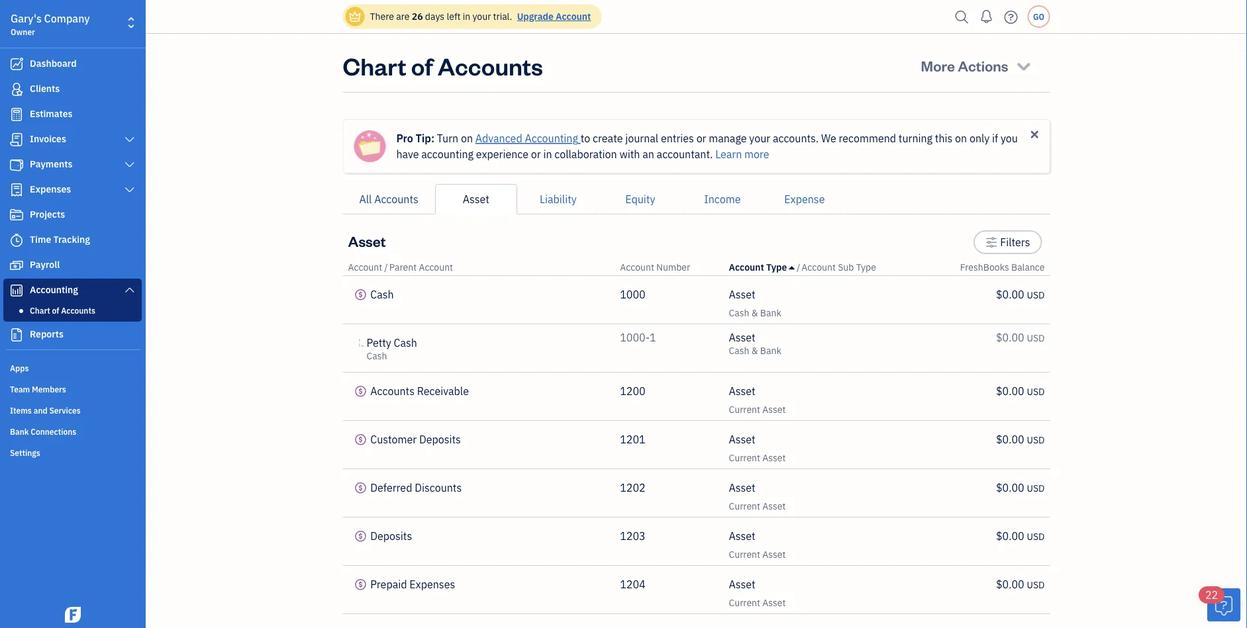 Task type: locate. For each thing, give the bounding box(es) containing it.
1 horizontal spatial your
[[749, 132, 771, 145]]

expenses
[[30, 183, 71, 195], [410, 578, 455, 592]]

income
[[704, 192, 741, 206]]

5 current from the top
[[729, 597, 761, 610]]

1 horizontal spatial type
[[856, 261, 876, 274]]

time tracking
[[30, 234, 90, 246]]

asset cash & bank
[[729, 288, 782, 319], [729, 331, 782, 357]]

7 usd from the top
[[1027, 579, 1045, 592]]

expenses down payments
[[30, 183, 71, 195]]

trial.
[[493, 10, 512, 23]]

chevron large down image for accounting
[[124, 285, 136, 295]]

in down advanced accounting 'link'
[[544, 147, 552, 161]]

on
[[461, 132, 473, 145], [955, 132, 967, 145]]

5 usd from the top
[[1027, 483, 1045, 495]]

2 chevron large down image from the top
[[124, 185, 136, 195]]

to create journal entries or manage your accounts. we recommend turning this on only if  you have accounting experience or in collaboration with an accountant.
[[397, 132, 1018, 161]]

2 current from the top
[[729, 452, 761, 464]]

chart down the there
[[343, 50, 407, 81]]

$0.00 usd
[[996, 288, 1045, 302], [996, 331, 1045, 345], [996, 385, 1045, 398], [996, 433, 1045, 447], [996, 481, 1045, 495], [996, 530, 1045, 544], [996, 578, 1045, 592]]

1 vertical spatial expenses
[[410, 578, 455, 592]]

4 asset current asset from the top
[[729, 530, 786, 561]]

0 horizontal spatial accounting
[[30, 284, 78, 296]]

chart of accounts down accounting link
[[30, 305, 95, 316]]

7 $0.00 usd from the top
[[996, 578, 1045, 592]]

0 horizontal spatial chart
[[30, 305, 50, 316]]

notifications image
[[976, 3, 997, 30]]

accounts
[[438, 50, 543, 81], [374, 192, 419, 206], [61, 305, 95, 316], [371, 385, 415, 398]]

accounts right all
[[374, 192, 419, 206]]

manage
[[709, 132, 747, 145]]

1201
[[620, 433, 646, 447]]

prepaid expenses
[[371, 578, 455, 592]]

4 $0.00 from the top
[[996, 433, 1025, 447]]

apps
[[10, 363, 29, 374]]

of inside "main" element
[[52, 305, 59, 316]]

bank inside "main" element
[[10, 427, 29, 437]]

of down 26
[[411, 50, 433, 81]]

asset button
[[435, 184, 517, 215]]

1 $0.00 from the top
[[996, 288, 1025, 302]]

0 vertical spatial or
[[697, 132, 707, 145]]

team members link
[[3, 379, 142, 399]]

0 vertical spatial expenses
[[30, 183, 71, 195]]

1 vertical spatial asset cash & bank
[[729, 331, 782, 357]]

1 asset current asset from the top
[[729, 385, 786, 416]]

1 current from the top
[[729, 404, 761, 416]]

1 $0.00 usd from the top
[[996, 288, 1045, 302]]

usd for 1203
[[1027, 531, 1045, 543]]

0 horizontal spatial chart of accounts
[[30, 305, 95, 316]]

your up more
[[749, 132, 771, 145]]

2 & from the top
[[752, 345, 758, 357]]

on right this
[[955, 132, 967, 145]]

bank for 1000
[[760, 307, 782, 319]]

estimate image
[[9, 108, 25, 121]]

chart
[[343, 50, 407, 81], [30, 305, 50, 316]]

in right the left
[[463, 10, 470, 23]]

$0.00 usd for 1000
[[996, 288, 1045, 302]]

1203
[[620, 530, 646, 544]]

1 vertical spatial chevron large down image
[[124, 185, 136, 195]]

turning
[[899, 132, 933, 145]]

5 $0.00 from the top
[[996, 481, 1025, 495]]

current for 1204
[[729, 597, 761, 610]]

2 asset cash & bank from the top
[[729, 331, 782, 357]]

payments link
[[3, 153, 142, 177]]

freshbooks balance
[[960, 261, 1045, 274]]

2 asset current asset from the top
[[729, 433, 786, 464]]

1 vertical spatial chart of accounts
[[30, 305, 95, 316]]

chevrondown image
[[1015, 56, 1033, 75]]

accounts down accounting link
[[61, 305, 95, 316]]

liability button
[[517, 184, 599, 215]]

payroll link
[[3, 254, 142, 278]]

an
[[643, 147, 654, 161]]

1000
[[620, 288, 646, 302]]

chart up reports
[[30, 305, 50, 316]]

0 vertical spatial in
[[463, 10, 470, 23]]

asset current asset for 1201
[[729, 433, 786, 464]]

1000-1
[[620, 331, 656, 345]]

0 vertical spatial bank
[[760, 307, 782, 319]]

chevron large down image inside 'expenses' link
[[124, 185, 136, 195]]

2 $0.00 from the top
[[996, 331, 1025, 345]]

account left the caretup image
[[729, 261, 764, 274]]

customer
[[371, 433, 417, 447]]

1 horizontal spatial accounting
[[525, 132, 578, 145]]

asset current asset for 1200
[[729, 385, 786, 416]]

1 chevron large down image from the top
[[124, 160, 136, 170]]

1 horizontal spatial deposits
[[419, 433, 461, 447]]

deposits
[[419, 433, 461, 447], [371, 530, 412, 544]]

equity button
[[599, 184, 682, 215]]

usd for 1202
[[1027, 483, 1045, 495]]

current
[[729, 404, 761, 416], [729, 452, 761, 464], [729, 501, 761, 513], [729, 549, 761, 561], [729, 597, 761, 610]]

2 usd from the top
[[1027, 332, 1045, 345]]

of up reports
[[52, 305, 59, 316]]

3 asset current asset from the top
[[729, 481, 786, 513]]

0 vertical spatial &
[[752, 307, 758, 319]]

on right the turn
[[461, 132, 473, 145]]

1 horizontal spatial expenses
[[410, 578, 455, 592]]

you
[[1001, 132, 1018, 145]]

account left parent
[[348, 261, 382, 274]]

income button
[[682, 184, 764, 215]]

crown image
[[348, 10, 362, 24]]

accounts down the petty cash cash
[[371, 385, 415, 398]]

$0.00 for 1202
[[996, 481, 1025, 495]]

money image
[[9, 259, 25, 272]]

chevron large down image
[[124, 160, 136, 170], [124, 185, 136, 195], [124, 285, 136, 295]]

2 / from the left
[[797, 261, 800, 274]]

1 asset cash & bank from the top
[[729, 288, 782, 319]]

items and services
[[10, 405, 81, 416]]

1 usd from the top
[[1027, 289, 1045, 301]]

1 horizontal spatial in
[[544, 147, 552, 161]]

4 usd from the top
[[1027, 434, 1045, 447]]

1 vertical spatial in
[[544, 147, 552, 161]]

/ right the caretup image
[[797, 261, 800, 274]]

gary's
[[11, 12, 42, 26]]

usd for 1000
[[1027, 289, 1045, 301]]

1 & from the top
[[752, 307, 758, 319]]

$0.00 for 1204
[[996, 578, 1025, 592]]

1 vertical spatial or
[[531, 147, 541, 161]]

more
[[921, 56, 955, 75]]

6 $0.00 usd from the top
[[996, 530, 1045, 544]]

pro tip: turn on advanced accounting
[[397, 132, 578, 145]]

your left trial.
[[473, 10, 491, 23]]

go to help image
[[1001, 7, 1022, 27]]

1 vertical spatial your
[[749, 132, 771, 145]]

members
[[32, 384, 66, 395]]

your
[[473, 10, 491, 23], [749, 132, 771, 145]]

services
[[49, 405, 81, 416]]

1 horizontal spatial /
[[797, 261, 800, 274]]

expenses right prepaid
[[410, 578, 455, 592]]

accounting inside "main" element
[[30, 284, 78, 296]]

account for account / parent account
[[348, 261, 382, 274]]

0 vertical spatial of
[[411, 50, 433, 81]]

0 horizontal spatial on
[[461, 132, 473, 145]]

your for accounts.
[[749, 132, 771, 145]]

1
[[650, 331, 656, 345]]

projects
[[30, 208, 65, 221]]

time
[[30, 234, 51, 246]]

accounting
[[422, 147, 474, 161]]

$0.00 usd for 1201
[[996, 433, 1045, 447]]

your inside to create journal entries or manage your accounts. we recommend turning this on only if  you have accounting experience or in collaboration with an accountant.
[[749, 132, 771, 145]]

or down advanced accounting 'link'
[[531, 147, 541, 161]]

more
[[745, 147, 770, 161]]

$0.00 for 1000-1
[[996, 331, 1025, 345]]

deferred
[[371, 481, 412, 495]]

all accounts button
[[343, 184, 435, 215]]

close image
[[1029, 129, 1041, 141]]

project image
[[9, 209, 25, 222]]

$0.00 usd for 1200
[[996, 385, 1045, 398]]

payments
[[30, 158, 73, 170]]

&
[[752, 307, 758, 319], [752, 345, 758, 357]]

accounts.
[[773, 132, 819, 145]]

company
[[44, 12, 90, 26]]

accounting left to
[[525, 132, 578, 145]]

0 horizontal spatial /
[[384, 261, 388, 274]]

0 horizontal spatial type
[[767, 261, 787, 274]]

chevron large down image inside the payments link
[[124, 160, 136, 170]]

experience
[[476, 147, 529, 161]]

account for account number
[[620, 261, 654, 274]]

0 horizontal spatial expenses
[[30, 183, 71, 195]]

filters
[[1001, 236, 1031, 249]]

balance
[[1012, 261, 1045, 274]]

payroll
[[30, 259, 60, 271]]

5 $0.00 usd from the top
[[996, 481, 1045, 495]]

or up the accountant.
[[697, 132, 707, 145]]

5 asset current asset from the top
[[729, 578, 786, 610]]

asset current asset for 1202
[[729, 481, 786, 513]]

0 horizontal spatial your
[[473, 10, 491, 23]]

1 vertical spatial &
[[752, 345, 758, 357]]

days
[[425, 10, 445, 23]]

account for account type
[[729, 261, 764, 274]]

3 $0.00 usd from the top
[[996, 385, 1045, 398]]

type left the caretup image
[[767, 261, 787, 274]]

2 vertical spatial bank
[[10, 427, 29, 437]]

1 vertical spatial deposits
[[371, 530, 412, 544]]

current for 1203
[[729, 549, 761, 561]]

expense
[[785, 192, 825, 206]]

we
[[821, 132, 837, 145]]

upgrade account link
[[515, 10, 591, 23]]

1 vertical spatial bank
[[760, 345, 782, 357]]

account right upgrade
[[556, 10, 591, 23]]

1 vertical spatial accounting
[[30, 284, 78, 296]]

on inside to create journal entries or manage your accounts. we recommend turning this on only if  you have accounting experience or in collaboration with an accountant.
[[955, 132, 967, 145]]

gary's company owner
[[11, 12, 90, 37]]

1 horizontal spatial on
[[955, 132, 967, 145]]

7 $0.00 from the top
[[996, 578, 1025, 592]]

3 chevron large down image from the top
[[124, 285, 136, 295]]

have
[[397, 147, 419, 161]]

there
[[370, 10, 394, 23]]

2 $0.00 usd from the top
[[996, 331, 1045, 345]]

usd for 1201
[[1027, 434, 1045, 447]]

account right the caretup image
[[802, 261, 836, 274]]

0 vertical spatial deposits
[[419, 433, 461, 447]]

6 usd from the top
[[1027, 531, 1045, 543]]

account type button
[[729, 261, 795, 274]]

6 $0.00 from the top
[[996, 530, 1025, 544]]

accounting down payroll
[[30, 284, 78, 296]]

current for 1202
[[729, 501, 761, 513]]

2 on from the left
[[955, 132, 967, 145]]

$0.00
[[996, 288, 1025, 302], [996, 331, 1025, 345], [996, 385, 1025, 398], [996, 433, 1025, 447], [996, 481, 1025, 495], [996, 530, 1025, 544], [996, 578, 1025, 592]]

$0.00 usd for 1204
[[996, 578, 1045, 592]]

expenses inside "main" element
[[30, 183, 71, 195]]

with
[[620, 147, 640, 161]]

0 vertical spatial accounting
[[525, 132, 578, 145]]

asset current asset for 1204
[[729, 578, 786, 610]]

type
[[767, 261, 787, 274], [856, 261, 876, 274]]

your for trial.
[[473, 10, 491, 23]]

& for 1000
[[752, 307, 758, 319]]

chevron large down image inside accounting link
[[124, 285, 136, 295]]

0 vertical spatial asset cash & bank
[[729, 288, 782, 319]]

accounts inside button
[[374, 192, 419, 206]]

deposits down deferred
[[371, 530, 412, 544]]

parent
[[389, 261, 417, 274]]

3 $0.00 from the top
[[996, 385, 1025, 398]]

bank
[[760, 307, 782, 319], [760, 345, 782, 357], [10, 427, 29, 437]]

usd for 1000-1
[[1027, 332, 1045, 345]]

freshbooks image
[[62, 608, 83, 623]]

0 vertical spatial your
[[473, 10, 491, 23]]

4 current from the top
[[729, 549, 761, 561]]

chart of accounts inside "main" element
[[30, 305, 95, 316]]

0 vertical spatial chevron large down image
[[124, 160, 136, 170]]

of
[[411, 50, 433, 81], [52, 305, 59, 316]]

more actions
[[921, 56, 1009, 75]]

0 horizontal spatial in
[[463, 10, 470, 23]]

2 vertical spatial chevron large down image
[[124, 285, 136, 295]]

dashboard image
[[9, 58, 25, 71]]

account up 1000
[[620, 261, 654, 274]]

deposits right customer
[[419, 433, 461, 447]]

1 horizontal spatial chart
[[343, 50, 407, 81]]

0 horizontal spatial deposits
[[371, 530, 412, 544]]

chart image
[[9, 284, 25, 297]]

4 $0.00 usd from the top
[[996, 433, 1045, 447]]

accounts down there are 26 days left in your trial. upgrade account
[[438, 50, 543, 81]]

filters button
[[974, 231, 1042, 254]]

invoices link
[[3, 128, 142, 152]]

type right "sub" at the right
[[856, 261, 876, 274]]

1 vertical spatial chart
[[30, 305, 50, 316]]

settings link
[[3, 443, 142, 462]]

all accounts
[[359, 192, 419, 206]]

0 vertical spatial chart
[[343, 50, 407, 81]]

asset cash & bank for 1000
[[729, 288, 782, 319]]

/ left parent
[[384, 261, 388, 274]]

3 usd from the top
[[1027, 386, 1045, 398]]

reports
[[30, 328, 64, 341]]

chart of accounts down "days"
[[343, 50, 543, 81]]

account / parent account
[[348, 261, 453, 274]]

1 horizontal spatial chart of accounts
[[343, 50, 543, 81]]

0 horizontal spatial of
[[52, 305, 59, 316]]

1 vertical spatial of
[[52, 305, 59, 316]]

2 type from the left
[[856, 261, 876, 274]]

3 current from the top
[[729, 501, 761, 513]]



Task type: describe. For each thing, give the bounding box(es) containing it.
team members
[[10, 384, 66, 395]]

prepaid
[[371, 578, 407, 592]]

projects link
[[3, 203, 142, 227]]

usd for 1204
[[1027, 579, 1045, 592]]

owner
[[11, 27, 35, 37]]

are
[[396, 10, 410, 23]]

$0.00 usd for 1202
[[996, 481, 1045, 495]]

settings image
[[986, 235, 998, 250]]

chevron large down image for payments
[[124, 160, 136, 170]]

accountant.
[[657, 147, 713, 161]]

items and services link
[[3, 400, 142, 420]]

$0.00 for 1200
[[996, 385, 1025, 398]]

learn more link
[[716, 147, 770, 161]]

receivable
[[417, 385, 469, 398]]

left
[[447, 10, 461, 23]]

$0.00 usd for 1000-1
[[996, 331, 1045, 345]]

actions
[[958, 56, 1009, 75]]

there are 26 days left in your trial. upgrade account
[[370, 10, 591, 23]]

22 button
[[1199, 587, 1241, 622]]

expense image
[[9, 184, 25, 197]]

journal
[[626, 132, 659, 145]]

dashboard link
[[3, 52, 142, 76]]

report image
[[9, 329, 25, 342]]

team
[[10, 384, 30, 395]]

client image
[[9, 83, 25, 96]]

invoices
[[30, 133, 66, 145]]

estimates
[[30, 108, 73, 120]]

petty
[[367, 336, 391, 350]]

accounts receivable
[[371, 385, 469, 398]]

upgrade
[[517, 10, 554, 23]]

time tracking link
[[3, 229, 142, 252]]

1202
[[620, 481, 646, 495]]

expense button
[[764, 184, 846, 215]]

1 horizontal spatial of
[[411, 50, 433, 81]]

clients link
[[3, 78, 142, 101]]

learn more
[[716, 147, 770, 161]]

entries
[[661, 132, 694, 145]]

asset inside button
[[463, 192, 490, 206]]

accounts inside "main" element
[[61, 305, 95, 316]]

discounts
[[415, 481, 462, 495]]

current for 1201
[[729, 452, 761, 464]]

this
[[935, 132, 953, 145]]

petty cash cash
[[367, 336, 417, 362]]

1 type from the left
[[767, 261, 787, 274]]

pro
[[397, 132, 413, 145]]

bank for 1000-1
[[760, 345, 782, 357]]

1 horizontal spatial or
[[697, 132, 707, 145]]

account right parent
[[419, 261, 453, 274]]

liability
[[540, 192, 577, 206]]

and
[[34, 405, 47, 416]]

0 horizontal spatial or
[[531, 147, 541, 161]]

timer image
[[9, 234, 25, 247]]

$0.00 for 1203
[[996, 530, 1025, 544]]

all
[[359, 192, 372, 206]]

1 / from the left
[[384, 261, 388, 274]]

asset cash & bank for 1000-1
[[729, 331, 782, 357]]

asset current asset for 1203
[[729, 530, 786, 561]]

1204
[[620, 578, 646, 592]]

clients
[[30, 82, 60, 95]]

items
[[10, 405, 32, 416]]

usd for 1200
[[1027, 386, 1045, 398]]

tip:
[[416, 132, 435, 145]]

learn
[[716, 147, 742, 161]]

search image
[[952, 7, 973, 27]]

bank connections link
[[3, 421, 142, 441]]

sub
[[838, 261, 854, 274]]

$0.00 for 1201
[[996, 433, 1025, 447]]

advanced
[[476, 132, 523, 145]]

expenses link
[[3, 178, 142, 202]]

& for 1000-1
[[752, 345, 758, 357]]

$0.00 usd for 1203
[[996, 530, 1045, 544]]

22
[[1206, 589, 1218, 603]]

more actions button
[[909, 50, 1045, 81]]

create
[[593, 132, 623, 145]]

in inside to create journal entries or manage your accounts. we recommend turning this on only if  you have accounting experience or in collaboration with an accountant.
[[544, 147, 552, 161]]

26
[[412, 10, 423, 23]]

0 vertical spatial chart of accounts
[[343, 50, 543, 81]]

account number
[[620, 261, 690, 274]]

bank connections
[[10, 427, 76, 437]]

account type
[[729, 261, 787, 274]]

chart inside "main" element
[[30, 305, 50, 316]]

dashboard
[[30, 57, 77, 70]]

turn
[[437, 132, 459, 145]]

chevron large down image for expenses
[[124, 185, 136, 195]]

payment image
[[9, 158, 25, 172]]

1000-
[[620, 331, 650, 345]]

connections
[[31, 427, 76, 437]]

if
[[992, 132, 998, 145]]

number
[[657, 261, 690, 274]]

current for 1200
[[729, 404, 761, 416]]

settings
[[10, 448, 40, 458]]

go
[[1033, 11, 1045, 22]]

accounting link
[[3, 279, 142, 303]]

equity
[[626, 192, 656, 206]]

apps link
[[3, 358, 142, 378]]

$0.00 for 1000
[[996, 288, 1025, 302]]

account for account sub type
[[802, 261, 836, 274]]

main element
[[0, 0, 179, 629]]

chevron large down image
[[124, 134, 136, 145]]

caretup image
[[789, 262, 795, 273]]

resource center badge image
[[1208, 589, 1241, 622]]

invoice image
[[9, 133, 25, 146]]

reports link
[[3, 323, 142, 347]]

1 on from the left
[[461, 132, 473, 145]]



Task type: vqa. For each thing, say whether or not it's contained in the screenshot.


